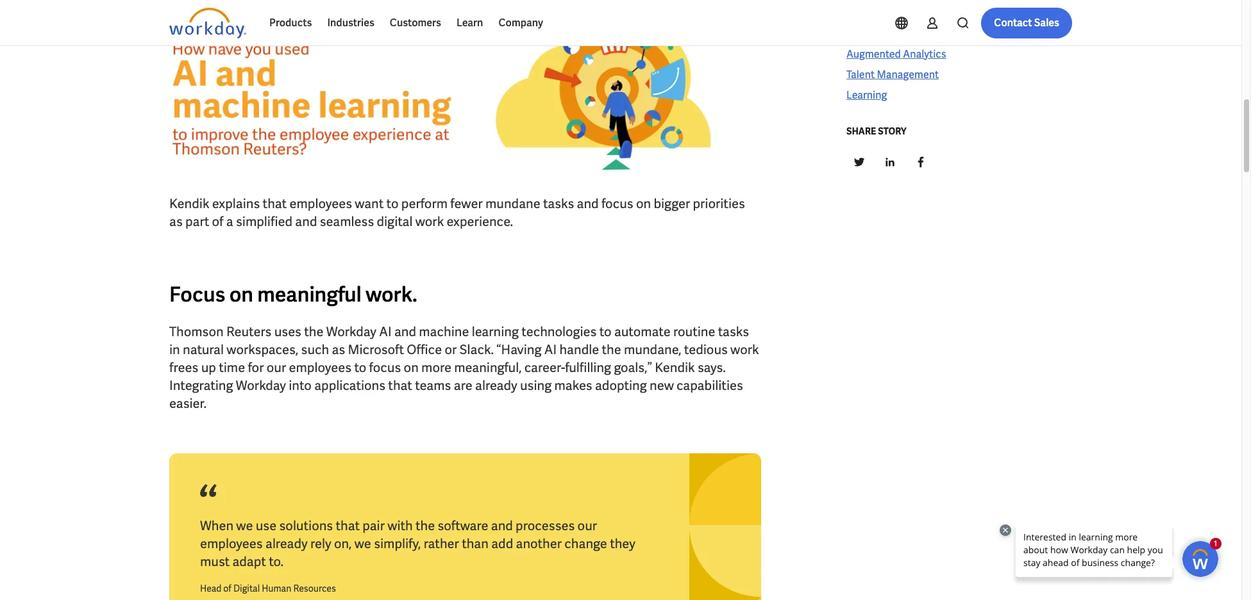 Task type: locate. For each thing, give the bounding box(es) containing it.
talent management link
[[846, 67, 939, 83]]

1 vertical spatial focus
[[369, 360, 401, 376]]

ai up the microsoft
[[379, 324, 392, 340]]

0 horizontal spatial ai
[[379, 324, 392, 340]]

kendik inside the thomson reuters uses the workday ai and machine learning technologies to automate routine tasks in natural workspaces, such as microsoft office or slack. "having ai handle the mundane, tedious work frees up time for our employees to focus on more meaningful, career-fulfilling goals," kendik says. integrating workday into applications that teams are already using makes adopting new capabilities easier.
[[655, 360, 695, 376]]

of right head
[[223, 584, 231, 595]]

1 vertical spatial to
[[599, 324, 612, 340]]

such
[[301, 342, 329, 358]]

uses
[[274, 324, 301, 340]]

on left bigger
[[636, 196, 651, 212]]

that up on, at the left bottom of page
[[336, 518, 360, 535]]

as inside "kendik explains that employees want to perform fewer mundane tasks and focus on bigger priorities as part of a simplified and seamless digital work experience."
[[169, 213, 183, 230]]

already down meaningful,
[[475, 378, 517, 394]]

as right such
[[332, 342, 345, 358]]

in
[[169, 342, 180, 358]]

0 vertical spatial employees
[[290, 196, 352, 212]]

1 vertical spatial on
[[229, 281, 253, 308]]

1 horizontal spatial already
[[475, 378, 517, 394]]

share
[[846, 126, 876, 137]]

0 vertical spatial of
[[212, 213, 223, 230]]

1 horizontal spatial tasks
[[718, 324, 749, 340]]

thomson reuters uses the workday ai and machine learning technologies to automate routine tasks in natural workspaces, such as microsoft office or slack. "having ai handle the mundane, tedious work frees up time for our employees to focus on more meaningful, career-fulfilling goals," kendik says. integrating workday into applications that teams are already using makes adopting new capabilities easier.
[[169, 324, 759, 412]]

human
[[846, 6, 880, 20], [262, 584, 291, 595]]

0 vertical spatial focus
[[601, 196, 633, 212]]

talent management
[[846, 68, 939, 81]]

1 horizontal spatial we
[[354, 536, 371, 553]]

0 horizontal spatial focus
[[369, 360, 401, 376]]

and inside when we use solutions that pair with the software and processes our employees already rely on, we simplify, rather than add another change they must adapt to.
[[491, 518, 513, 535]]

management up 'analytics'
[[918, 6, 980, 20]]

kendik inside "kendik explains that employees want to perform fewer mundane tasks and focus on bigger priorities as part of a simplified and seamless digital work experience."
[[169, 196, 209, 212]]

0 vertical spatial already
[[475, 378, 517, 394]]

on,
[[334, 536, 352, 553]]

1 horizontal spatial kendik
[[655, 360, 695, 376]]

that up simplified
[[263, 196, 287, 212]]

work inside the thomson reuters uses the workday ai and machine learning technologies to automate routine tasks in natural workspaces, such as microsoft office or slack. "having ai handle the mundane, tedious work frees up time for our employees to focus on more meaningful, career-fulfilling goals," kendik says. integrating workday into applications that teams are already using makes adopting new capabilities easier.
[[730, 342, 759, 358]]

rather
[[424, 536, 459, 553]]

to up digital
[[386, 196, 399, 212]]

0 horizontal spatial our
[[267, 360, 286, 376]]

1 vertical spatial workday
[[236, 378, 286, 394]]

our
[[267, 360, 286, 376], [578, 518, 597, 535]]

1 vertical spatial ai
[[544, 342, 557, 358]]

analytics
[[903, 47, 946, 61]]

using
[[520, 378, 552, 394]]

learn button
[[449, 8, 491, 38]]

0 horizontal spatial that
[[263, 196, 287, 212]]

of left a
[[212, 213, 223, 230]]

1 horizontal spatial that
[[336, 518, 360, 535]]

fewer
[[450, 196, 483, 212]]

part
[[185, 213, 209, 230]]

1 horizontal spatial workday
[[326, 324, 376, 340]]

tasks up 'tedious'
[[718, 324, 749, 340]]

bigger
[[654, 196, 690, 212]]

human capital management
[[846, 6, 980, 20]]

1 vertical spatial as
[[332, 342, 345, 358]]

1 horizontal spatial the
[[416, 518, 435, 535]]

work right 'tedious'
[[730, 342, 759, 358]]

to.
[[269, 554, 283, 571]]

0 horizontal spatial human
[[262, 584, 291, 595]]

work down perform
[[415, 213, 444, 230]]

0 horizontal spatial on
[[229, 281, 253, 308]]

work
[[415, 213, 444, 230], [730, 342, 759, 358]]

0 vertical spatial tasks
[[543, 196, 574, 212]]

a
[[226, 213, 233, 230]]

priorities
[[693, 196, 745, 212]]

human down to.
[[262, 584, 291, 595]]

focus down the microsoft
[[369, 360, 401, 376]]

1 horizontal spatial work
[[730, 342, 759, 358]]

learn
[[457, 16, 483, 29]]

and inside the thomson reuters uses the workday ai and machine learning technologies to automate routine tasks in natural workspaces, such as microsoft office or slack. "having ai handle the mundane, tedious work frees up time for our employees to focus on more meaningful, career-fulfilling goals," kendik says. integrating workday into applications that teams are already using makes adopting new capabilities easier.
[[394, 324, 416, 340]]

machine
[[419, 324, 469, 340]]

tasks
[[543, 196, 574, 212], [718, 324, 749, 340]]

to up applications at left
[[354, 360, 366, 376]]

kendik up "part"
[[169, 196, 209, 212]]

pair
[[363, 518, 385, 535]]

change
[[565, 536, 607, 553]]

'' image
[[169, 7, 761, 174]]

to
[[386, 196, 399, 212], [599, 324, 612, 340], [354, 360, 366, 376]]

workday down for
[[236, 378, 286, 394]]

0 horizontal spatial we
[[236, 518, 253, 535]]

already inside the thomson reuters uses the workday ai and machine learning technologies to automate routine tasks in natural workspaces, such as microsoft office or slack. "having ai handle the mundane, tedious work frees up time for our employees to focus on more meaningful, career-fulfilling goals," kendik says. integrating workday into applications that teams are already using makes adopting new capabilities easier.
[[475, 378, 517, 394]]

on
[[636, 196, 651, 212], [229, 281, 253, 308], [404, 360, 419, 376]]

0 vertical spatial human
[[846, 6, 880, 20]]

0 vertical spatial management
[[918, 6, 980, 20]]

focus inside "kendik explains that employees want to perform fewer mundane tasks and focus on bigger priorities as part of a simplified and seamless digital work experience."
[[601, 196, 633, 212]]

workday up the microsoft
[[326, 324, 376, 340]]

microsoft
[[348, 342, 404, 358]]

digital
[[377, 213, 413, 230]]

1 horizontal spatial to
[[386, 196, 399, 212]]

0 horizontal spatial tasks
[[543, 196, 574, 212]]

technologies
[[522, 324, 597, 340]]

0 vertical spatial the
[[304, 324, 324, 340]]

kendik up new
[[655, 360, 695, 376]]

talent
[[846, 68, 875, 81]]

2 horizontal spatial that
[[388, 378, 412, 394]]

1 vertical spatial already
[[265, 536, 308, 553]]

focus
[[601, 196, 633, 212], [369, 360, 401, 376]]

when we use solutions that pair with the software and processes our employees already rely on, we simplify, rather than add another change they must adapt to.
[[200, 518, 635, 571]]

1 vertical spatial employees
[[289, 360, 351, 376]]

to left automate
[[599, 324, 612, 340]]

employees down such
[[289, 360, 351, 376]]

our inside when we use solutions that pair with the software and processes our employees already rely on, we simplify, rather than add another change they must adapt to.
[[578, 518, 597, 535]]

the up such
[[304, 324, 324, 340]]

focus inside the thomson reuters uses the workday ai and machine learning technologies to automate routine tasks in natural workspaces, such as microsoft office or slack. "having ai handle the mundane, tedious work frees up time for our employees to focus on more meaningful, career-fulfilling goals," kendik says. integrating workday into applications that teams are already using makes adopting new capabilities easier.
[[369, 360, 401, 376]]

new
[[650, 378, 674, 394]]

teams
[[415, 378, 451, 394]]

industries button
[[320, 8, 382, 38]]

1 horizontal spatial focus
[[601, 196, 633, 212]]

2 vertical spatial employees
[[200, 536, 263, 553]]

the up goals,"
[[602, 342, 621, 358]]

add
[[491, 536, 513, 553]]

meaningful
[[257, 281, 362, 308]]

0 vertical spatial our
[[267, 360, 286, 376]]

the up rather on the left bottom of the page
[[416, 518, 435, 535]]

go to the homepage image
[[169, 8, 246, 38]]

0 horizontal spatial kendik
[[169, 196, 209, 212]]

2 horizontal spatial on
[[636, 196, 651, 212]]

0 vertical spatial ai
[[379, 324, 392, 340]]

focus left bigger
[[601, 196, 633, 212]]

1 vertical spatial kendik
[[655, 360, 695, 376]]

1 horizontal spatial as
[[332, 342, 345, 358]]

1 vertical spatial work
[[730, 342, 759, 358]]

ai up career-
[[544, 342, 557, 358]]

work inside "kendik explains that employees want to perform fewer mundane tasks and focus on bigger priorities as part of a simplified and seamless digital work experience."
[[415, 213, 444, 230]]

the inside when we use solutions that pair with the software and processes our employees already rely on, we simplify, rather than add another change they must adapt to.
[[416, 518, 435, 535]]

employees up seamless on the top left of the page
[[290, 196, 352, 212]]

solutions
[[279, 518, 333, 535]]

rely
[[310, 536, 331, 553]]

we right on, at the left bottom of page
[[354, 536, 371, 553]]

0 vertical spatial that
[[263, 196, 287, 212]]

1 horizontal spatial our
[[578, 518, 597, 535]]

time
[[219, 360, 245, 376]]

0 vertical spatial kendik
[[169, 196, 209, 212]]

1 horizontal spatial on
[[404, 360, 419, 376]]

tasks inside the thomson reuters uses the workday ai and machine learning technologies to automate routine tasks in natural workspaces, such as microsoft office or slack. "having ai handle the mundane, tedious work frees up time for our employees to focus on more meaningful, career-fulfilling goals," kendik says. integrating workday into applications that teams are already using makes adopting new capabilities easier.
[[718, 324, 749, 340]]

1 horizontal spatial human
[[846, 6, 880, 20]]

0 vertical spatial work
[[415, 213, 444, 230]]

2 vertical spatial on
[[404, 360, 419, 376]]

employees inside when we use solutions that pair with the software and processes our employees already rely on, we simplify, rather than add another change they must adapt to.
[[200, 536, 263, 553]]

workday
[[326, 324, 376, 340], [236, 378, 286, 394]]

as
[[169, 213, 183, 230], [332, 342, 345, 358]]

0 vertical spatial as
[[169, 213, 183, 230]]

our right for
[[267, 360, 286, 376]]

as left "part"
[[169, 213, 183, 230]]

employees down 'when'
[[200, 536, 263, 553]]

more
[[421, 360, 451, 376]]

1 vertical spatial human
[[262, 584, 291, 595]]

0 vertical spatial on
[[636, 196, 651, 212]]

of
[[212, 213, 223, 230], [223, 584, 231, 595]]

0 horizontal spatial already
[[265, 536, 308, 553]]

2 horizontal spatial the
[[602, 342, 621, 358]]

1 horizontal spatial ai
[[544, 342, 557, 358]]

2 vertical spatial that
[[336, 518, 360, 535]]

1 vertical spatial our
[[578, 518, 597, 535]]

we left use
[[236, 518, 253, 535]]

meaningful,
[[454, 360, 522, 376]]

customers button
[[382, 8, 449, 38]]

augmented
[[846, 47, 901, 61]]

that
[[263, 196, 287, 212], [388, 378, 412, 394], [336, 518, 360, 535]]

tedious
[[684, 342, 728, 358]]

1 vertical spatial management
[[877, 68, 939, 81]]

1 vertical spatial the
[[602, 342, 621, 358]]

0 vertical spatial workday
[[326, 324, 376, 340]]

that left teams
[[388, 378, 412, 394]]

ai
[[379, 324, 392, 340], [544, 342, 557, 358]]

human left "capital"
[[846, 6, 880, 20]]

human inside human capital management link
[[846, 6, 880, 20]]

learning link
[[846, 88, 887, 103]]

0 vertical spatial to
[[386, 196, 399, 212]]

share story
[[846, 126, 907, 137]]

on up reuters
[[229, 281, 253, 308]]

0 horizontal spatial work
[[415, 213, 444, 230]]

management down the augmented analytics "link"
[[877, 68, 939, 81]]

1 vertical spatial that
[[388, 378, 412, 394]]

products
[[269, 16, 312, 29]]

on down office
[[404, 360, 419, 376]]

handle
[[559, 342, 599, 358]]

digital
[[233, 584, 260, 595]]

2 vertical spatial to
[[354, 360, 366, 376]]

products button
[[262, 8, 320, 38]]

story
[[878, 126, 907, 137]]

2 vertical spatial the
[[416, 518, 435, 535]]

the
[[304, 324, 324, 340], [602, 342, 621, 358], [416, 518, 435, 535]]

already up to.
[[265, 536, 308, 553]]

employees
[[290, 196, 352, 212], [289, 360, 351, 376], [200, 536, 263, 553]]

tasks right mundane
[[543, 196, 574, 212]]

head of digital human resources
[[200, 584, 336, 595]]

1 vertical spatial tasks
[[718, 324, 749, 340]]

0 horizontal spatial workday
[[236, 378, 286, 394]]

our up "change"
[[578, 518, 597, 535]]

up
[[201, 360, 216, 376]]

0 horizontal spatial the
[[304, 324, 324, 340]]

0 horizontal spatial as
[[169, 213, 183, 230]]



Task type: describe. For each thing, give the bounding box(es) containing it.
easier.
[[169, 396, 206, 412]]

resources
[[293, 584, 336, 595]]

that inside "kendik explains that employees want to perform fewer mundane tasks and focus on bigger priorities as part of a simplified and seamless digital work experience."
[[263, 196, 287, 212]]

mundane,
[[624, 342, 681, 358]]

simplify,
[[374, 536, 421, 553]]

0 horizontal spatial to
[[354, 360, 366, 376]]

explains
[[212, 196, 260, 212]]

capital
[[883, 6, 916, 20]]

"having
[[497, 342, 542, 358]]

1 vertical spatial of
[[223, 584, 231, 595]]

0 vertical spatial we
[[236, 518, 253, 535]]

frees
[[169, 360, 198, 376]]

1 vertical spatial we
[[354, 536, 371, 553]]

makes
[[554, 378, 592, 394]]

focus
[[169, 281, 225, 308]]

software
[[438, 518, 488, 535]]

they
[[610, 536, 635, 553]]

work.
[[366, 281, 417, 308]]

learning
[[846, 88, 887, 102]]

of inside "kendik explains that employees want to perform fewer mundane tasks and focus on bigger priorities as part of a simplified and seamless digital work experience."
[[212, 213, 223, 230]]

on inside "kendik explains that employees want to perform fewer mundane tasks and focus on bigger priorities as part of a simplified and seamless digital work experience."
[[636, 196, 651, 212]]

than
[[462, 536, 489, 553]]

already inside when we use solutions that pair with the software and processes our employees already rely on, we simplify, rather than add another change they must adapt to.
[[265, 536, 308, 553]]

natural
[[183, 342, 224, 358]]

when
[[200, 518, 233, 535]]

sales
[[1034, 16, 1059, 29]]

must
[[200, 554, 230, 571]]

integrating
[[169, 378, 233, 394]]

want
[[355, 196, 384, 212]]

focus on meaningful work.
[[169, 281, 417, 308]]

kendik explains that employees want to perform fewer mundane tasks and focus on bigger priorities as part of a simplified and seamless digital work experience.
[[169, 196, 745, 230]]

career-
[[524, 360, 565, 376]]

capabilities
[[677, 378, 743, 394]]

augmented analytics link
[[846, 47, 946, 62]]

that inside the thomson reuters uses the workday ai and machine learning technologies to automate routine tasks in natural workspaces, such as microsoft office or slack. "having ai handle the mundane, tedious work frees up time for our employees to focus on more meaningful, career-fulfilling goals," kendik says. integrating workday into applications that teams are already using makes adopting new capabilities easier.
[[388, 378, 412, 394]]

employees inside "kendik explains that employees want to perform fewer mundane tasks and focus on bigger priorities as part of a simplified and seamless digital work experience."
[[290, 196, 352, 212]]

processes
[[516, 518, 575, 535]]

learning
[[472, 324, 519, 340]]

our inside the thomson reuters uses the workday ai and machine learning technologies to automate routine tasks in natural workspaces, such as microsoft office or slack. "having ai handle the mundane, tedious work frees up time for our employees to focus on more meaningful, career-fulfilling goals," kendik says. integrating workday into applications that teams are already using makes adopting new capabilities easier.
[[267, 360, 286, 376]]

industries
[[327, 16, 374, 29]]

management inside human capital management link
[[918, 6, 980, 20]]

routine
[[673, 324, 715, 340]]

management inside talent management link
[[877, 68, 939, 81]]

simplified
[[236, 213, 292, 230]]

goals,"
[[614, 360, 652, 376]]

contact sales link
[[981, 8, 1072, 38]]

on inside the thomson reuters uses the workday ai and machine learning technologies to automate routine tasks in natural workspaces, such as microsoft office or slack. "having ai handle the mundane, tedious work frees up time for our employees to focus on more meaningful, career-fulfilling goals," kendik says. integrating workday into applications that teams are already using makes adopting new capabilities easier.
[[404, 360, 419, 376]]

or
[[445, 342, 457, 358]]

to inside "kendik explains that employees want to perform fewer mundane tasks and focus on bigger priorities as part of a simplified and seamless digital work experience."
[[386, 196, 399, 212]]

company button
[[491, 8, 551, 38]]

tasks inside "kendik explains that employees want to perform fewer mundane tasks and focus on bigger priorities as part of a simplified and seamless digital work experience."
[[543, 196, 574, 212]]

augmented analytics
[[846, 47, 946, 61]]

adapt
[[232, 554, 266, 571]]

human capital management link
[[846, 6, 980, 21]]

mundane
[[485, 196, 540, 212]]

perform
[[401, 196, 448, 212]]

says.
[[698, 360, 726, 376]]

company
[[499, 16, 543, 29]]

into
[[289, 378, 312, 394]]

employees inside the thomson reuters uses the workday ai and machine learning technologies to automate routine tasks in natural workspaces, such as microsoft office or slack. "having ai handle the mundane, tedious work frees up time for our employees to focus on more meaningful, career-fulfilling goals," kendik says. integrating workday into applications that teams are already using makes adopting new capabilities easier.
[[289, 360, 351, 376]]

office
[[407, 342, 442, 358]]

for
[[248, 360, 264, 376]]

contact
[[994, 16, 1032, 29]]

applications
[[314, 378, 385, 394]]

customers
[[390, 16, 441, 29]]

as inside the thomson reuters uses the workday ai and machine learning technologies to automate routine tasks in natural workspaces, such as microsoft office or slack. "having ai handle the mundane, tedious work frees up time for our employees to focus on more meaningful, career-fulfilling goals," kendik says. integrating workday into applications that teams are already using makes adopting new capabilities easier.
[[332, 342, 345, 358]]

automate
[[614, 324, 671, 340]]

contact sales
[[994, 16, 1059, 29]]

head
[[200, 584, 221, 595]]

2 horizontal spatial to
[[599, 324, 612, 340]]

fulfilling
[[565, 360, 611, 376]]

another
[[516, 536, 562, 553]]

adopting
[[595, 378, 647, 394]]

experience.
[[447, 213, 513, 230]]

workspaces,
[[227, 342, 298, 358]]

are
[[454, 378, 472, 394]]

reuters
[[226, 324, 272, 340]]

thomson
[[169, 324, 224, 340]]

use
[[256, 518, 277, 535]]

with
[[387, 518, 413, 535]]

that inside when we use solutions that pair with the software and processes our employees already rely on, we simplify, rather than add another change they must adapt to.
[[336, 518, 360, 535]]

slack.
[[460, 342, 494, 358]]

seamless
[[320, 213, 374, 230]]



Task type: vqa. For each thing, say whether or not it's contained in the screenshot.
the left See Story
no



